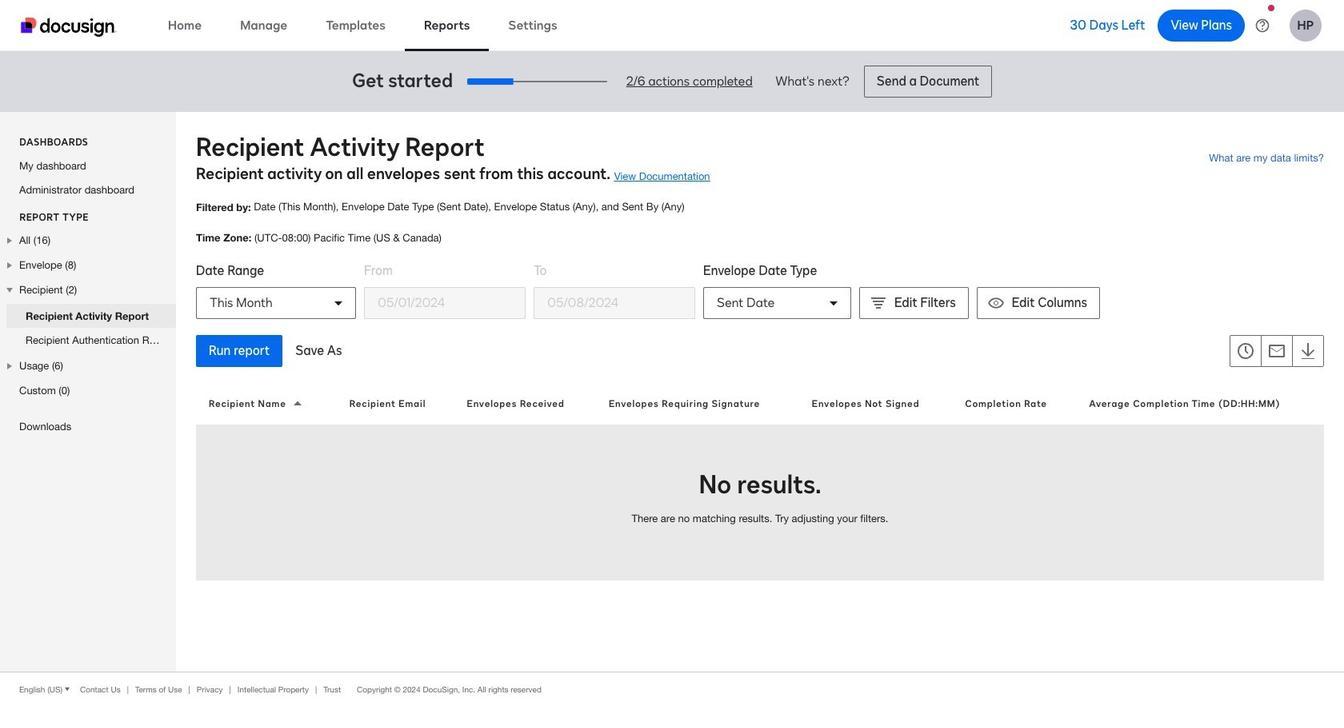 Task type: locate. For each thing, give the bounding box(es) containing it.
1 horizontal spatial mm/dd/yyyy text field
[[534, 288, 694, 318]]

docusign esignature image
[[21, 17, 117, 36]]

more info region
[[0, 672, 1344, 706]]

0 horizontal spatial mm/dd/yyyy text field
[[365, 288, 525, 318]]

2 mm/dd/yyyy text field from the left
[[534, 288, 694, 318]]

MM/DD/YYYY text field
[[365, 288, 525, 318], [534, 288, 694, 318]]

secondary report detail actions group
[[1230, 335, 1324, 367]]



Task type: vqa. For each thing, say whether or not it's contained in the screenshot.
DocuSign eSignature Image
yes



Task type: describe. For each thing, give the bounding box(es) containing it.
primary report detail actions group
[[196, 335, 355, 367]]

1 mm/dd/yyyy text field from the left
[[365, 288, 525, 318]]



